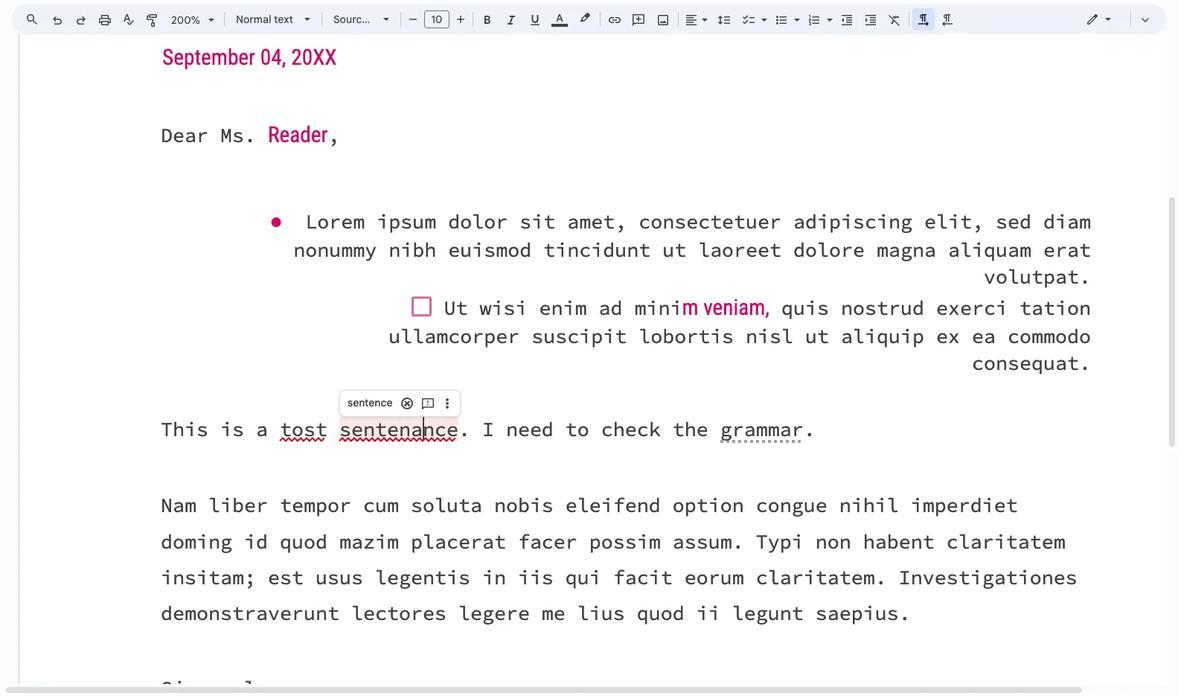 Task type: vqa. For each thing, say whether or not it's contained in the screenshot.
A to the bottom
no



Task type: describe. For each thing, give the bounding box(es) containing it.
spellcheck options. dialog
[[340, 390, 461, 417]]

text color image
[[552, 9, 568, 27]]

sentence button
[[343, 394, 397, 412]]

normal text
[[236, 13, 293, 26]]

sentence
[[348, 396, 393, 410]]

main toolbar
[[44, 0, 960, 379]]

bulleted list menu image
[[791, 10, 800, 15]]

Font size field
[[424, 10, 456, 29]]

application containing normal text
[[0, 0, 1179, 696]]

text
[[274, 13, 293, 26]]

Menus field
[[19, 9, 51, 30]]

font list. source code pro selected. option
[[334, 9, 375, 30]]

numbered list menu image
[[823, 10, 833, 15]]



Task type: locate. For each thing, give the bounding box(es) containing it.
Font size text field
[[425, 10, 449, 28]]

Zoom field
[[165, 9, 221, 31]]

mode and view toolbar
[[1075, 4, 1158, 34]]

Zoom text field
[[168, 10, 203, 31]]

insert image image
[[655, 9, 672, 30]]

application
[[0, 0, 1179, 696]]

styles list. normal text selected. option
[[236, 9, 296, 30]]

line & paragraph spacing image
[[716, 9, 733, 30]]

highlight color image
[[577, 9, 593, 27]]

normal
[[236, 13, 271, 26]]



